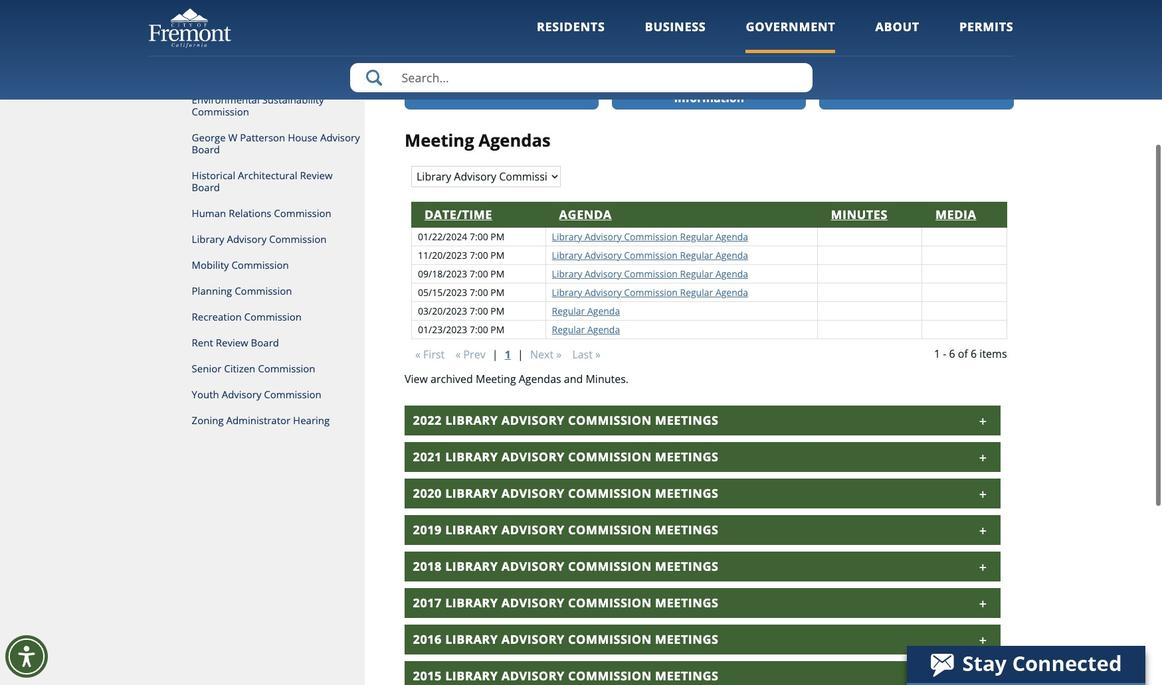Task type: describe. For each thing, give the bounding box(es) containing it.
library advisory commission regular agenda for 01/22/2024 7:00 pm
[[552, 230, 748, 243]]

advisory inside library advisory commission information
[[669, 76, 720, 92]]

meetings for 2020 library advisory commission meetings
[[655, 485, 719, 501]]

mobility commission link
[[148, 252, 365, 278]]

2018 library advisory commission meetings
[[413, 558, 719, 574]]

library advisory commission
[[192, 233, 326, 246]]

of
[[958, 347, 968, 361]]

mobility
[[192, 258, 229, 272]]

09/18/2023
[[418, 267, 467, 280]]

rent review board link
[[148, 330, 365, 356]]

about link
[[875, 19, 919, 53]]

file lines image
[[488, 39, 516, 67]]

zoning administrator hearing link
[[148, 408, 365, 434]]

minutes
[[831, 206, 888, 222]]

1 link
[[501, 346, 515, 363]]

1 horizontal spatial 1
[[934, 347, 940, 361]]

11/20/2023
[[418, 249, 467, 261]]

library advisory commission regular agenda for 05/15/2023 7:00 pm
[[552, 286, 748, 299]]

administrator
[[226, 414, 290, 427]]

2015
[[413, 668, 442, 684]]

01/23/2023 7:00 pm
[[418, 323, 504, 336]]

7:00 for 09/18/2023
[[470, 267, 488, 280]]

0 horizontal spatial meeting
[[405, 129, 474, 152]]

library advisory commission regular agenda for 09/18/2023 7:00 pm
[[552, 267, 748, 280]]

2022
[[413, 412, 442, 428]]

pm for 03/20/2023 7:00 pm
[[491, 305, 504, 317]]

1 vertical spatial meeting
[[476, 372, 516, 386]]

date/time
[[425, 206, 492, 222]]

2018
[[413, 558, 442, 574]]

library advisory commission information
[[625, 76, 794, 106]]

mobility commission
[[192, 258, 289, 272]]

email updates
[[875, 84, 958, 99]]

1 - 6 of 6 items
[[934, 347, 1007, 361]]

2020
[[413, 485, 442, 501]]

meetings for 2017 library advisory commission meetings
[[655, 595, 719, 611]]

business
[[645, 19, 706, 35]]

2017
[[413, 595, 442, 611]]

01/23/2023
[[418, 323, 467, 336]]

11/20/2023 7:00 pm
[[418, 249, 504, 261]]

government link
[[746, 19, 835, 53]]

regular for 11/20/2023 7:00 pm
[[680, 249, 713, 261]]

library advisory commission regular agenda link for 01/22/2024 7:00 pm
[[552, 230, 748, 243]]

2021 library advisory commission meetings
[[413, 449, 719, 465]]

george w patterson house advisory board link
[[148, 125, 365, 163]]

human
[[192, 207, 226, 220]]

-
[[943, 347, 946, 361]]

historical architectural review board link
[[148, 163, 365, 201]]

planning commission link
[[148, 278, 365, 304]]

meetings for 2019 library advisory commission meetings
[[655, 522, 719, 538]]

government
[[746, 19, 835, 35]]

library advisory commission regular agenda for 11/20/2023 7:00 pm
[[552, 249, 748, 261]]

residents link
[[537, 19, 605, 53]]

2 | from the left
[[518, 347, 523, 362]]

board inside george w patterson house advisory board
[[192, 143, 220, 156]]

pm for 09/18/2023 7:00 pm
[[491, 267, 504, 280]]

03/20/2023
[[418, 305, 467, 317]]

email updates link
[[819, 26, 1014, 110]]

commission inside environmental sustainability commission
[[192, 105, 249, 118]]

archived
[[431, 372, 473, 386]]

0 horizontal spatial 1
[[505, 347, 511, 362]]

and
[[564, 372, 583, 386]]

advisory inside george w patterson house advisory board
[[320, 131, 360, 144]]

business link
[[645, 19, 706, 53]]

library advisory commission regular agenda link for 05/15/2023 7:00 pm
[[552, 286, 748, 299]]

2021
[[413, 449, 442, 465]]

george w patterson house advisory board
[[192, 131, 360, 156]]

1 vertical spatial agendas
[[519, 372, 561, 386]]

2016 library advisory commission meetings
[[413, 632, 719, 647]]

7:00 for 03/20/2023
[[470, 305, 488, 317]]

agenda center
[[459, 84, 544, 99]]

Search text field
[[350, 63, 812, 92]]

05/15/2023
[[418, 286, 467, 299]]

stay connected image
[[907, 646, 1144, 684]]

rent review board
[[192, 336, 279, 349]]

george
[[192, 131, 226, 144]]

updates
[[910, 84, 958, 99]]

7:00 for 01/23/2023
[[470, 323, 488, 336]]

regular for 05/15/2023 7:00 pm
[[680, 286, 713, 299]]

minutes.
[[586, 372, 629, 386]]

regular for 01/22/2024 7:00 pm
[[680, 230, 713, 243]]

youth
[[192, 388, 219, 401]]

| 1 |
[[492, 347, 526, 362]]

2020 library advisory commission meetings
[[413, 485, 719, 501]]

zoning administrator hearing
[[192, 414, 330, 427]]

pm for 01/23/2023 7:00 pm
[[491, 323, 504, 336]]

recreation commission
[[192, 310, 302, 324]]

rent
[[192, 336, 213, 349]]

house
[[288, 131, 318, 144]]

2019 library advisory commission meetings
[[413, 522, 719, 538]]

meetings for 2016 library advisory commission meetings
[[655, 632, 719, 647]]

sustainability
[[262, 93, 324, 106]]

2015 library advisory commission meetings
[[413, 668, 719, 684]]

senior
[[192, 362, 222, 375]]



Task type: locate. For each thing, give the bounding box(es) containing it.
1 vertical spatial regular agenda
[[552, 323, 620, 336]]

2016
[[413, 632, 442, 647]]

01/22/2024
[[418, 230, 467, 243]]

1 7:00 from the top
[[470, 230, 488, 243]]

permits
[[959, 19, 1014, 35]]

recreation commission link
[[148, 304, 365, 330]]

7:00 down 11/20/2023 7:00 pm
[[470, 267, 488, 280]]

2 library advisory commission regular agenda link from the top
[[552, 249, 748, 261]]

library inside library advisory commission information
[[625, 76, 666, 92]]

advisory
[[669, 76, 720, 92], [320, 131, 360, 144], [585, 230, 622, 243], [227, 233, 267, 246], [585, 249, 622, 261], [585, 267, 622, 280], [585, 286, 622, 299], [222, 388, 261, 401], [501, 412, 565, 428], [501, 449, 565, 465], [501, 485, 565, 501], [501, 522, 565, 538], [501, 558, 565, 574], [501, 595, 565, 611], [501, 632, 565, 647], [501, 668, 565, 684]]

human relations commission
[[192, 207, 331, 220]]

0 vertical spatial review
[[300, 169, 333, 182]]

3 7:00 from the top
[[470, 267, 488, 280]]

regular agenda for 01/23/2023 7:00 pm
[[552, 323, 620, 336]]

1 6 from the left
[[949, 347, 955, 361]]

date/time link
[[425, 206, 492, 222]]

5 7:00 from the top
[[470, 305, 488, 317]]

pm up '01/23/2023 7:00 pm'
[[491, 305, 504, 317]]

4 library advisory commission regular agenda link from the top
[[552, 286, 748, 299]]

7:00 down 03/20/2023 7:00 pm at top left
[[470, 323, 488, 336]]

09/18/2023 7:00 pm
[[418, 267, 504, 280]]

board up historical
[[192, 143, 220, 156]]

tab list containing 2022 library advisory commission meetings
[[405, 406, 1000, 686]]

1 vertical spatial review
[[216, 336, 248, 349]]

0 horizontal spatial 6
[[949, 347, 955, 361]]

6 7:00 from the top
[[470, 323, 488, 336]]

2 regular agenda link from the top
[[552, 323, 620, 336]]

1 horizontal spatial 6
[[971, 347, 977, 361]]

2 6 from the left
[[971, 347, 977, 361]]

6 right of
[[971, 347, 977, 361]]

meetings for 2015 library advisory commission meetings
[[655, 668, 719, 684]]

youth advisory commission
[[192, 388, 321, 401]]

4 pm from the top
[[491, 286, 504, 299]]

human relations commission link
[[148, 201, 365, 227]]

1 left -
[[934, 347, 940, 361]]

library advisory commission information link
[[612, 26, 806, 110]]

2 pm from the top
[[491, 249, 504, 261]]

library
[[625, 76, 666, 92], [552, 230, 582, 243], [192, 233, 224, 246], [552, 249, 582, 261], [552, 267, 582, 280], [552, 286, 582, 299], [445, 412, 498, 428], [445, 449, 498, 465], [445, 485, 498, 501], [445, 522, 498, 538], [445, 558, 498, 574], [445, 595, 498, 611], [445, 632, 498, 647], [445, 668, 498, 684]]

view
[[405, 372, 428, 386]]

3 pm from the top
[[491, 267, 504, 280]]

6
[[949, 347, 955, 361], [971, 347, 977, 361]]

1 regular agenda link from the top
[[552, 305, 620, 317]]

recreation
[[192, 310, 242, 324]]

1 meetings from the top
[[655, 412, 719, 428]]

7:00 up 11/20/2023 7:00 pm
[[470, 230, 488, 243]]

agendas left 'and'
[[519, 372, 561, 386]]

commission inside library advisory commission information
[[723, 76, 794, 92]]

permits link
[[959, 19, 1014, 53]]

4 library advisory commission regular agenda from the top
[[552, 286, 748, 299]]

regular
[[680, 230, 713, 243], [680, 249, 713, 261], [680, 267, 713, 280], [680, 286, 713, 299], [552, 305, 585, 317], [552, 323, 585, 336]]

0 vertical spatial agendas
[[479, 129, 551, 152]]

4 7:00 from the top
[[470, 286, 488, 299]]

environmental
[[192, 93, 260, 106]]

board up human
[[192, 181, 220, 194]]

1
[[934, 347, 940, 361], [505, 347, 511, 362]]

agendas
[[479, 129, 551, 152], [519, 372, 561, 386]]

information
[[674, 91, 744, 106]]

1 regular agenda from the top
[[552, 305, 620, 317]]

| left 1 link
[[492, 347, 498, 362]]

| right 1 link
[[518, 347, 523, 362]]

youth advisory commission link
[[148, 382, 365, 408]]

0 vertical spatial board
[[192, 143, 220, 156]]

tab list
[[405, 406, 1000, 686]]

pm up 03/20/2023 7:00 pm at top left
[[491, 286, 504, 299]]

meeting agendas
[[405, 129, 551, 152]]

citizen
[[224, 362, 255, 375]]

2 vertical spatial board
[[251, 336, 279, 349]]

regular agenda link for 01/23/2023 7:00 pm
[[552, 323, 620, 336]]

2 meetings from the top
[[655, 449, 719, 465]]

1 pm from the top
[[491, 230, 504, 243]]

0 vertical spatial meeting
[[405, 129, 474, 152]]

1 vertical spatial board
[[192, 181, 220, 194]]

review
[[300, 169, 333, 182], [216, 336, 248, 349]]

5 pm from the top
[[491, 305, 504, 317]]

7:00 down the 09/18/2023 7:00 pm
[[470, 286, 488, 299]]

meetings
[[655, 412, 719, 428], [655, 449, 719, 465], [655, 485, 719, 501], [655, 522, 719, 538], [655, 558, 719, 574], [655, 595, 719, 611], [655, 632, 719, 647], [655, 668, 719, 684]]

0 vertical spatial regular agenda link
[[552, 305, 620, 317]]

architectural
[[238, 169, 297, 182]]

library advisory commission regular agenda link
[[552, 230, 748, 243], [552, 249, 748, 261], [552, 267, 748, 280], [552, 286, 748, 299]]

5 meetings from the top
[[655, 558, 719, 574]]

center
[[505, 84, 544, 99]]

library advisory commission link
[[148, 227, 365, 252]]

pm for 05/15/2023 7:00 pm
[[491, 286, 504, 299]]

3 library advisory commission regular agenda from the top
[[552, 267, 748, 280]]

library advisory commission regular agenda link for 11/20/2023 7:00 pm
[[552, 249, 748, 261]]

0 horizontal spatial review
[[216, 336, 248, 349]]

1 library advisory commission regular agenda link from the top
[[552, 230, 748, 243]]

1 horizontal spatial |
[[518, 347, 523, 362]]

patterson
[[240, 131, 285, 144]]

1 vertical spatial regular agenda link
[[552, 323, 620, 336]]

7:00 for 01/22/2024
[[470, 230, 488, 243]]

media
[[935, 206, 976, 222]]

historical architectural review board
[[192, 169, 333, 194]]

historical
[[192, 169, 235, 182]]

2 7:00 from the top
[[470, 249, 488, 261]]

1 | from the left
[[492, 347, 498, 362]]

3 library advisory commission regular agenda link from the top
[[552, 267, 748, 280]]

senior citizen commission link
[[148, 356, 365, 382]]

7:00 up the 09/18/2023 7:00 pm
[[470, 249, 488, 261]]

regular agenda link for 03/20/2023 7:00 pm
[[552, 305, 620, 317]]

pm
[[491, 230, 504, 243], [491, 249, 504, 261], [491, 267, 504, 280], [491, 286, 504, 299], [491, 305, 504, 317], [491, 323, 504, 336]]

meetings for 2021 library advisory commission meetings
[[655, 449, 719, 465]]

commission inside "link"
[[258, 362, 315, 375]]

environmental sustainability commission
[[192, 93, 324, 118]]

7:00
[[470, 230, 488, 243], [470, 249, 488, 261], [470, 267, 488, 280], [470, 286, 488, 299], [470, 305, 488, 317], [470, 323, 488, 336]]

subscribe image
[[903, 43, 930, 64]]

pm down the 01/22/2024 7:00 pm
[[491, 249, 504, 261]]

w
[[228, 131, 237, 144]]

6 pm from the top
[[491, 323, 504, 336]]

2019
[[413, 522, 442, 538]]

senior citizen commission
[[192, 362, 315, 375]]

pm down 11/20/2023 7:00 pm
[[491, 267, 504, 280]]

0 horizontal spatial |
[[492, 347, 498, 362]]

pm for 01/22/2024 7:00 pm
[[491, 230, 504, 243]]

6 meetings from the top
[[655, 595, 719, 611]]

board
[[192, 143, 220, 156], [192, 181, 220, 194], [251, 336, 279, 349]]

planning commission
[[192, 284, 292, 298]]

board inside 'rent review board' link
[[251, 336, 279, 349]]

library advisory commission regular agenda
[[552, 230, 748, 243], [552, 249, 748, 261], [552, 267, 748, 280], [552, 286, 748, 299]]

2022 library advisory commission meetings
[[413, 412, 719, 428]]

hearing
[[293, 414, 330, 427]]

pm up 1 link
[[491, 323, 504, 336]]

01/22/2024 7:00 pm
[[418, 230, 504, 243]]

review down house at the left
[[300, 169, 333, 182]]

2 regular agenda from the top
[[552, 323, 620, 336]]

minutes link
[[831, 206, 888, 222]]

board inside historical architectural review board
[[192, 181, 220, 194]]

1 horizontal spatial meeting
[[476, 372, 516, 386]]

0 vertical spatial regular agenda
[[552, 305, 620, 317]]

board down recreation commission link
[[251, 336, 279, 349]]

1 horizontal spatial review
[[300, 169, 333, 182]]

agenda center link
[[405, 26, 599, 110]]

review up citizen
[[216, 336, 248, 349]]

relations
[[229, 207, 271, 220]]

view archived meeting agendas and minutes.
[[405, 372, 629, 386]]

meetings for 2022 library advisory commission meetings
[[655, 412, 719, 428]]

pm for 11/20/2023 7:00 pm
[[491, 249, 504, 261]]

agenda link
[[559, 206, 612, 222]]

meetings for 2018 library advisory commission meetings
[[655, 558, 719, 574]]

regular agenda for 03/20/2023 7:00 pm
[[552, 305, 620, 317]]

library advisory commission regular agenda link for 09/18/2023 7:00 pm
[[552, 267, 748, 280]]

7 meetings from the top
[[655, 632, 719, 647]]

agendas down center
[[479, 129, 551, 152]]

3 meetings from the top
[[655, 485, 719, 501]]

1 up view archived meeting agendas and minutes.
[[505, 347, 511, 362]]

1 library advisory commission regular agenda from the top
[[552, 230, 748, 243]]

planning
[[192, 284, 232, 298]]

environmental sustainability commission link
[[148, 87, 365, 125]]

2 library advisory commission regular agenda from the top
[[552, 249, 748, 261]]

regular for 09/18/2023 7:00 pm
[[680, 267, 713, 280]]

7:00 for 11/20/2023
[[470, 249, 488, 261]]

8 meetings from the top
[[655, 668, 719, 684]]

zoning
[[192, 414, 224, 427]]

7:00 for 05/15/2023
[[470, 286, 488, 299]]

commission
[[723, 76, 794, 92], [192, 105, 249, 118], [274, 207, 331, 220], [624, 230, 678, 243], [269, 233, 326, 246], [624, 249, 678, 261], [231, 258, 289, 272], [624, 267, 678, 280], [235, 284, 292, 298], [624, 286, 678, 299], [244, 310, 302, 324], [258, 362, 315, 375], [264, 388, 321, 401], [568, 412, 652, 428], [568, 449, 652, 465], [568, 485, 652, 501], [568, 522, 652, 538], [568, 558, 652, 574], [568, 595, 652, 611], [568, 632, 652, 647], [568, 668, 652, 684]]

residents
[[537, 19, 605, 35]]

7:00 up '01/23/2023 7:00 pm'
[[470, 305, 488, 317]]

review inside historical architectural review board
[[300, 169, 333, 182]]

books image
[[695, 39, 723, 67]]

6 right -
[[949, 347, 955, 361]]

|
[[492, 347, 498, 362], [518, 347, 523, 362]]

2017 library advisory commission meetings
[[413, 595, 719, 611]]

4 meetings from the top
[[655, 522, 719, 538]]

pm up 11/20/2023 7:00 pm
[[491, 230, 504, 243]]

items
[[980, 347, 1007, 361]]



Task type: vqa. For each thing, say whether or not it's contained in the screenshot.
the topmost For
no



